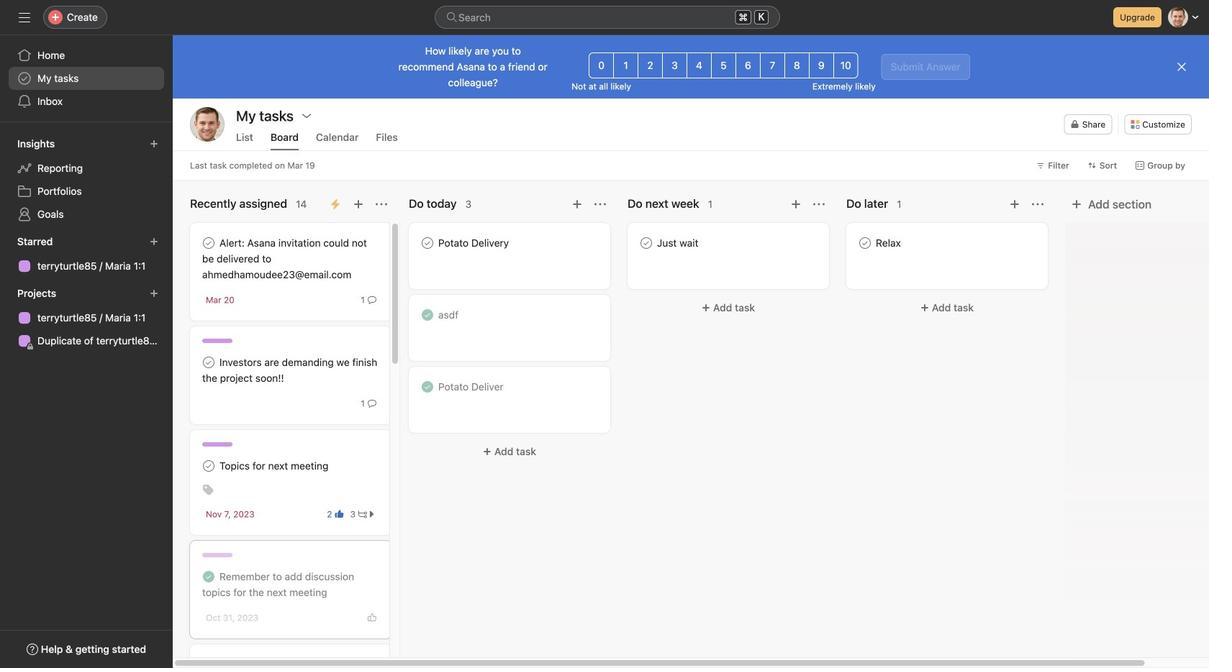 Task type: vqa. For each thing, say whether or not it's contained in the screenshot.
prominent image
no



Task type: locate. For each thing, give the bounding box(es) containing it.
show options image
[[301, 110, 312, 122]]

rules for recently assigned image
[[330, 199, 341, 210]]

1 vertical spatial mark complete image
[[200, 656, 217, 669]]

add task image left more section actions icon
[[1009, 199, 1021, 210]]

0 horizontal spatial add task image
[[571, 199, 583, 210]]

2 add task image from the left
[[790, 199, 802, 210]]

None radio
[[589, 53, 614, 78], [613, 53, 638, 78], [687, 53, 712, 78], [711, 53, 736, 78], [736, 53, 761, 78], [760, 53, 785, 78], [589, 53, 614, 78], [613, 53, 638, 78], [687, 53, 712, 78], [711, 53, 736, 78], [736, 53, 761, 78], [760, 53, 785, 78]]

add items to starred image
[[150, 238, 158, 246]]

1 more section actions image from the left
[[376, 199, 387, 210]]

1 vertical spatial mark complete checkbox
[[200, 354, 217, 371]]

Mark complete checkbox
[[638, 235, 655, 252], [200, 354, 217, 371], [200, 656, 217, 669]]

None field
[[435, 6, 780, 29]]

1 horizontal spatial mark complete image
[[856, 235, 874, 252]]

1 vertical spatial completed checkbox
[[419, 379, 436, 396]]

Search tasks, projects, and more text field
[[435, 6, 780, 29]]

0 horizontal spatial add task image
[[353, 199, 364, 210]]

0 horizontal spatial mark complete image
[[200, 656, 217, 669]]

more section actions image
[[1032, 199, 1044, 210]]

2 horizontal spatial more section actions image
[[813, 199, 825, 210]]

1 horizontal spatial completed image
[[419, 307, 436, 324]]

0 vertical spatial completed checkbox
[[419, 307, 436, 324]]

None radio
[[638, 53, 663, 78], [662, 53, 687, 78], [784, 53, 810, 78], [809, 53, 834, 78], [833, 53, 858, 78], [638, 53, 663, 78], [662, 53, 687, 78], [784, 53, 810, 78], [809, 53, 834, 78], [833, 53, 858, 78]]

mark complete image
[[856, 235, 874, 252], [200, 656, 217, 669]]

add task image
[[353, 199, 364, 210], [1009, 199, 1021, 210]]

2 vertical spatial mark complete checkbox
[[200, 656, 217, 669]]

0 vertical spatial mark complete image
[[856, 235, 874, 252]]

1 add task image from the left
[[571, 199, 583, 210]]

1 vertical spatial completed image
[[200, 569, 217, 586]]

0 horizontal spatial completed image
[[200, 569, 217, 586]]

Completed checkbox
[[419, 307, 436, 324], [419, 379, 436, 396]]

option group
[[589, 53, 858, 78]]

completed image
[[419, 307, 436, 324], [200, 569, 217, 586]]

hide sidebar image
[[19, 12, 30, 23]]

0 likes. click to like this task image
[[368, 614, 376, 623]]

add task image
[[571, 199, 583, 210], [790, 199, 802, 210]]

1 completed checkbox from the top
[[419, 307, 436, 324]]

1 comment image
[[368, 296, 376, 304]]

add task image right rules for recently assigned image
[[353, 199, 364, 210]]

more section actions image
[[376, 199, 387, 210], [594, 199, 606, 210], [813, 199, 825, 210]]

starred element
[[0, 229, 173, 281]]

1 horizontal spatial more section actions image
[[594, 199, 606, 210]]

mark complete image
[[200, 235, 217, 252], [419, 235, 436, 252], [638, 235, 655, 252], [200, 354, 217, 371], [200, 458, 217, 475]]

Mark complete checkbox
[[200, 235, 217, 252], [419, 235, 436, 252], [856, 235, 874, 252], [200, 458, 217, 475]]

0 horizontal spatial more section actions image
[[376, 199, 387, 210]]

1 horizontal spatial add task image
[[1009, 199, 1021, 210]]

1 horizontal spatial add task image
[[790, 199, 802, 210]]

3 more section actions image from the left
[[813, 199, 825, 210]]



Task type: describe. For each thing, give the bounding box(es) containing it.
projects element
[[0, 281, 173, 356]]

1 add task image from the left
[[353, 199, 364, 210]]

1 comment image
[[368, 399, 376, 408]]

dismiss image
[[1176, 61, 1188, 73]]

insights element
[[0, 131, 173, 229]]

2 completed checkbox from the top
[[419, 379, 436, 396]]

0 vertical spatial mark complete checkbox
[[638, 235, 655, 252]]

new project or portfolio image
[[150, 289, 158, 298]]

completed image
[[419, 379, 436, 396]]

new insights image
[[150, 140, 158, 148]]

global element
[[0, 35, 173, 122]]

add task image for 2nd more section actions image from the right
[[571, 199, 583, 210]]

add task image for third more section actions image
[[790, 199, 802, 210]]

2 add task image from the left
[[1009, 199, 1021, 210]]

Completed checkbox
[[200, 569, 217, 586]]

2 more section actions image from the left
[[594, 199, 606, 210]]

view profile settings image
[[190, 107, 225, 142]]

0 vertical spatial completed image
[[419, 307, 436, 324]]

2 likes. you liked this task image
[[335, 510, 344, 519]]



